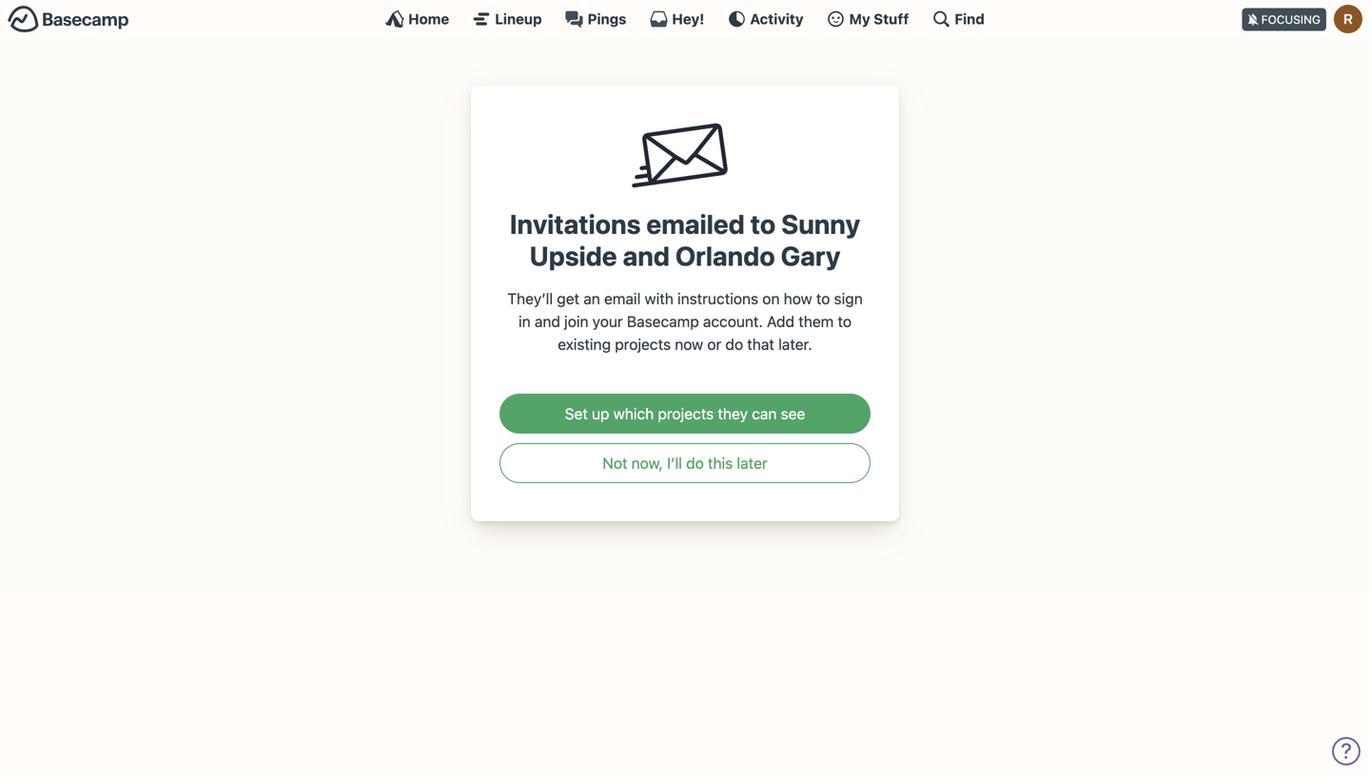 Task type: locate. For each thing, give the bounding box(es) containing it.
activity
[[750, 10, 804, 27]]

0 vertical spatial do
[[726, 335, 743, 353]]

0 horizontal spatial and
[[535, 313, 560, 331]]

1 horizontal spatial do
[[726, 335, 743, 353]]

ruby image
[[1334, 5, 1363, 33]]

my stuff
[[849, 10, 909, 27]]

lineup link
[[472, 10, 542, 29]]

focusing
[[1261, 13, 1321, 26]]

do right or at top
[[726, 335, 743, 353]]

1 vertical spatial do
[[686, 454, 704, 472]]

2 vertical spatial to
[[838, 313, 852, 331]]

projects down 'basecamp'
[[615, 335, 671, 353]]

to inside invitations emailed to sunny upside and orlando gary
[[751, 208, 776, 240]]

later.
[[778, 335, 812, 353]]

home
[[408, 10, 449, 27]]

email
[[604, 290, 641, 308]]

to up orlando
[[751, 208, 776, 240]]

join
[[564, 313, 589, 331]]

set up which projects they can see
[[565, 405, 805, 423]]

1 horizontal spatial to
[[816, 290, 830, 308]]

and right in
[[535, 313, 560, 331]]

stuff
[[874, 10, 909, 27]]

0 vertical spatial and
[[623, 240, 670, 272]]

my stuff button
[[827, 10, 909, 29]]

0 vertical spatial projects
[[615, 335, 671, 353]]

to
[[751, 208, 776, 240], [816, 290, 830, 308], [838, 313, 852, 331]]

projects left they
[[658, 405, 714, 423]]

and
[[623, 240, 670, 272], [535, 313, 560, 331]]

1 vertical spatial and
[[535, 313, 560, 331]]

do inside they'll get an email with instructions on how to sign in and join your basecamp account.           add them to existing projects now or do that later.
[[726, 335, 743, 353]]

in
[[519, 313, 531, 331]]

projects
[[615, 335, 671, 353], [658, 405, 714, 423]]

can
[[752, 405, 777, 423]]

your
[[593, 313, 623, 331]]

with
[[645, 290, 674, 308]]

and up with
[[623, 240, 670, 272]]

add
[[767, 313, 795, 331]]

2 horizontal spatial to
[[838, 313, 852, 331]]

which
[[613, 405, 654, 423]]

they
[[718, 405, 748, 423]]

activity link
[[727, 10, 804, 29]]

0 horizontal spatial do
[[686, 454, 704, 472]]

them
[[799, 313, 834, 331]]

0 horizontal spatial to
[[751, 208, 776, 240]]

this
[[708, 454, 733, 472]]

find
[[955, 10, 985, 27]]

do right the "i'll"
[[686, 454, 704, 472]]

to up them
[[816, 290, 830, 308]]

do inside not now, i'll do this later link
[[686, 454, 704, 472]]

to down sign
[[838, 313, 852, 331]]

they'll get an email with instructions on how to sign in and join your basecamp account.           add them to existing projects now or do that later.
[[507, 290, 863, 353]]

hey! button
[[649, 10, 704, 29]]

gary
[[781, 240, 841, 272]]

instructions
[[678, 290, 759, 308]]

do
[[726, 335, 743, 353], [686, 454, 704, 472]]

projects inside they'll get an email with instructions on how to sign in and join your basecamp account.           add them to existing projects now or do that later.
[[615, 335, 671, 353]]

1 horizontal spatial and
[[623, 240, 670, 272]]

1 vertical spatial to
[[816, 290, 830, 308]]

0 vertical spatial to
[[751, 208, 776, 240]]

they'll
[[507, 290, 553, 308]]

on
[[763, 290, 780, 308]]



Task type: vqa. For each thing, say whether or not it's contained in the screenshot.
×
no



Task type: describe. For each thing, give the bounding box(es) containing it.
not now, i'll do this later
[[603, 454, 768, 472]]

1 vertical spatial projects
[[658, 405, 714, 423]]

or
[[707, 335, 722, 353]]

home link
[[385, 10, 449, 29]]

set up which projects they can see link
[[500, 394, 871, 434]]

i'll
[[667, 454, 682, 472]]

focusing button
[[1242, 0, 1370, 37]]

upside
[[530, 240, 617, 272]]

get
[[557, 290, 580, 308]]

main element
[[0, 0, 1370, 37]]

up
[[592, 405, 609, 423]]

see
[[781, 405, 805, 423]]

my
[[849, 10, 870, 27]]

orlando
[[675, 240, 775, 272]]

account.
[[703, 313, 763, 331]]

sign
[[834, 290, 863, 308]]

lineup
[[495, 10, 542, 27]]

existing
[[558, 335, 611, 353]]

invitations emailed to sunny upside and orlando gary
[[510, 208, 860, 272]]

an
[[584, 290, 600, 308]]

set
[[565, 405, 588, 423]]

not now, i'll do this later link
[[500, 443, 871, 483]]

hey!
[[672, 10, 704, 27]]

now
[[675, 335, 703, 353]]

and inside invitations emailed to sunny upside and orlando gary
[[623, 240, 670, 272]]

and inside they'll get an email with instructions on how to sign in and join your basecamp account.           add them to existing projects now or do that later.
[[535, 313, 560, 331]]

sunny
[[781, 208, 860, 240]]

find button
[[932, 10, 985, 29]]

how
[[784, 290, 812, 308]]

now,
[[632, 454, 663, 472]]

invitations
[[510, 208, 641, 240]]

pings button
[[565, 10, 627, 29]]

not
[[603, 454, 628, 472]]

emailed
[[646, 208, 745, 240]]

switch accounts image
[[8, 5, 129, 34]]

basecamp
[[627, 313, 699, 331]]

pings
[[588, 10, 627, 27]]

later
[[737, 454, 768, 472]]

that
[[747, 335, 774, 353]]



